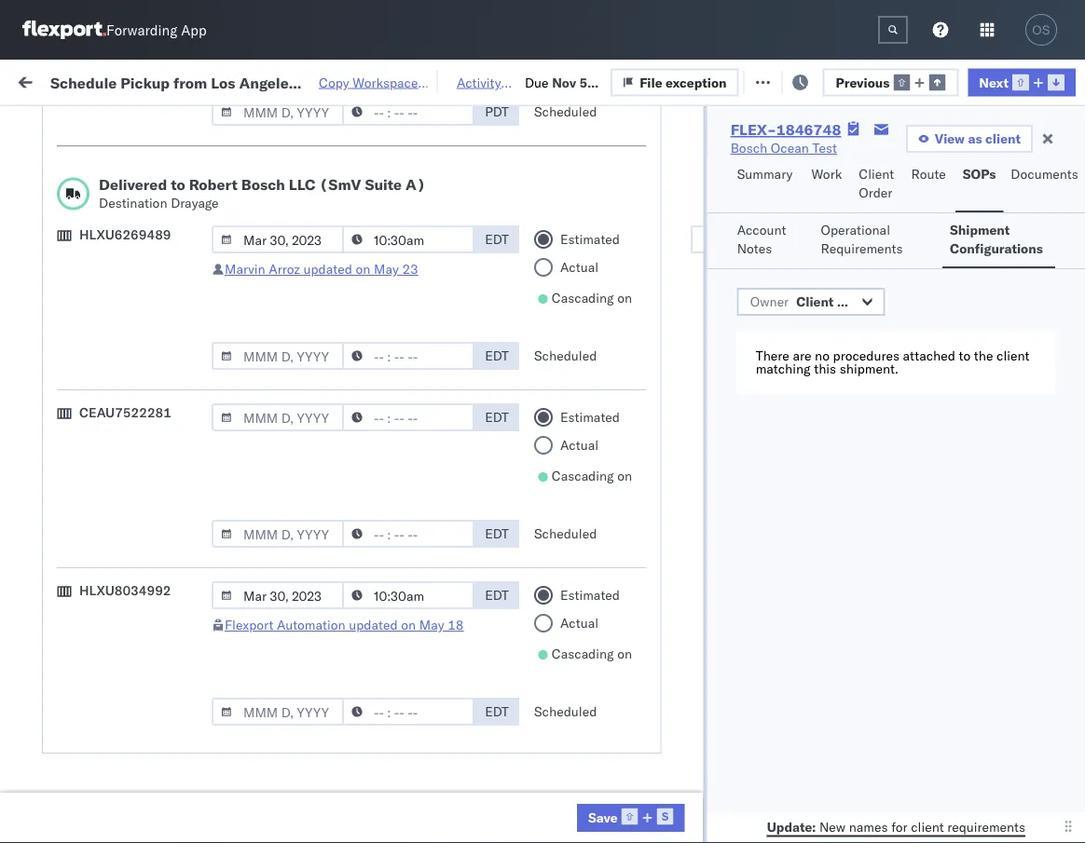 Task type: describe. For each thing, give the bounding box(es) containing it.
schedule delivery appointment for second schedule delivery appointment link from the bottom
[[43, 473, 229, 489]]

flexport demo consignee for 2:00 am cdt, aug 19, 2022
[[692, 187, 845, 203]]

upload for 1:00
[[43, 382, 85, 398]]

at
[[341, 72, 352, 89]]

4 flex-18 from the top
[[1029, 392, 1085, 408]]

-- : -- -- text field for mmm d, yyyy text box related to hlxu8034992
[[342, 698, 475, 726]]

summary
[[737, 166, 793, 182]]

upload customs clearance documents link for 1:00 am cst, nov 9, 2022
[[43, 381, 265, 418]]

confirm pickup from los angeles, ca link
[[43, 504, 265, 541]]

robert
[[189, 175, 238, 194]]

flex- for third schedule delivery appointment link from the bottom of the page
[[1029, 351, 1069, 367]]

5 ocean fcl from the top
[[571, 433, 636, 449]]

clearance for 2:00 am cdt, aug 19, 2022
[[144, 177, 204, 193]]

am for 1:00 am cst, nov 9, 2022 "upload customs clearance documents" link
[[332, 392, 353, 408]]

4 edt from the top
[[485, 526, 509, 542]]

delivered to robert bosch llc (smv suite a) destination drayage
[[99, 175, 426, 211]]

1 scheduled from the top
[[534, 103, 597, 120]]

-- : -- -- text field for first mmm d, yyyy text box from the top
[[342, 98, 475, 126]]

3 schedule delivery appointment link from the top
[[43, 472, 229, 491]]

2022 up 8:00 am cst, dec 24, 2022
[[439, 515, 471, 531]]

destination
[[99, 195, 167, 211]]

1 schedule delivery appointment link from the top
[[43, 226, 229, 245]]

1 vertical spatial work
[[812, 166, 842, 182]]

delivery for 1st schedule delivery appointment link from the bottom
[[101, 637, 149, 654]]

mmm d, yyyy text field for hlxu8034992
[[212, 698, 344, 726]]

in
[[278, 116, 288, 130]]

7 ocean fcl from the top
[[571, 515, 636, 531]]

2 ocean fcl from the top
[[571, 269, 636, 285]]

3 edt from the top
[[485, 409, 509, 426]]

angeles, for 6:00 pm cst, dec 23, 2022
[[193, 505, 244, 521]]

1 edt from the top
[[485, 231, 509, 248]]

lagerfeld
[[1000, 802, 1056, 819]]

owner button
[[737, 288, 885, 316]]

21
[[1069, 802, 1085, 819]]

rotterdam,
[[176, 669, 242, 685]]

Search Work text field
[[488, 67, 691, 95]]

3 1:59 from the top
[[300, 351, 329, 367]]

the
[[974, 348, 993, 364]]

am for first schedule delivery appointment link from the top of the page
[[332, 228, 353, 244]]

2022 right the 19,
[[441, 187, 474, 203]]

2 schedule delivery appointment link from the top
[[43, 349, 229, 368]]

attached
[[903, 348, 956, 364]]

next button
[[968, 68, 1076, 96]]

1 -- : -- -- text field from the top
[[342, 404, 475, 432]]

progress
[[291, 116, 337, 130]]

schedule pickup from los angeles, ca link for 1:59 am cdt, nov 5, 2022
[[43, 258, 265, 295]]

configurations
[[950, 241, 1043, 257]]

28,
[[420, 761, 440, 778]]

next
[[979, 74, 1009, 90]]

1:59 am cdt, nov 5, 2022 for 1:59 am cdt, nov 5, 2022 schedule pickup from los angeles, ca link
[[300, 269, 465, 285]]

snoozed
[[386, 116, 429, 130]]

schedule pickup from rotterdam, netherlands
[[43, 669, 242, 704]]

19,
[[418, 187, 438, 203]]

759 at risk
[[313, 72, 378, 89]]

schedule for fourth schedule delivery appointment button from the top
[[43, 637, 98, 654]]

flex- for 1:59 am cdt, nov 5, 2022 schedule pickup from los angeles, ca link
[[1029, 269, 1069, 285]]

2022 right 23 at the left top
[[433, 269, 465, 285]]

consignee for 2:00 am cdt, aug 19, 2022
[[782, 187, 845, 203]]

documents inside button
[[1011, 166, 1078, 182]]

flex- for 1:00 am cst, nov 9, 2022 "upload customs clearance documents" link
[[1029, 392, 1069, 408]]

205
[[399, 72, 423, 89]]

3 -- : -- -- text field from the top
[[342, 582, 475, 610]]

fcl for schedule pickup from los angeles, ca link corresponding to 1:59 am cst, jan 25, 2023
[[612, 720, 636, 737]]

confirm pickup from los angeles, ca
[[43, 505, 244, 540]]

from for 10:30 pm cst, jan 23, 2023
[[145, 669, 172, 685]]

there are no procedures attached to the client matching this shipment.
[[756, 348, 1030, 377]]

appointment for first schedule delivery appointment link from the top of the page
[[153, 227, 229, 243]]

schedule pickup from los angeles, ca button for 1:59 am cst, jan 13, 2023
[[43, 586, 265, 625]]

10:30 for 10:30 pm cst, jan 28, 2023
[[300, 761, 337, 778]]

10:30 pm cst, jan 23, 2023
[[300, 679, 476, 696]]

delivery for the confirm delivery link
[[94, 555, 142, 572]]

llc
[[289, 175, 316, 194]]

3 upload from the top
[[43, 751, 85, 767]]

client inside there are no procedures attached to the client matching this shipment.
[[997, 348, 1030, 364]]

10 fcl from the top
[[612, 638, 636, 655]]

pm for 10:30 pm cst, jan 23, 2023
[[340, 679, 360, 696]]

arroz
[[269, 261, 300, 277]]

6 ocean fcl from the top
[[571, 474, 636, 490]]

pickup for 1:59 am cst, dec 14, 2022
[[101, 423, 142, 439]]

jan for 25,
[[389, 720, 410, 737]]

11 ocean fcl from the top
[[571, 720, 636, 737]]

3 flex-18 from the top
[[1029, 351, 1085, 367]]

schedule for 'schedule pickup from los angeles, ca' "button" related to 1:59 am cdt, nov 5, 2022
[[43, 259, 98, 275]]

2 schedule pickup from los angeles, ca from the top
[[43, 300, 251, 335]]

5 1:59 from the top
[[300, 597, 329, 613]]

there
[[756, 348, 789, 364]]

schedule for first schedule delivery appointment button from the top of the page
[[43, 227, 98, 243]]

schedule delivery appointment for 1st schedule delivery appointment link from the bottom
[[43, 637, 229, 654]]

flexport demo consignee for 1:59 am cst, jan 13, 2023
[[692, 597, 845, 613]]

0 horizontal spatial for
[[178, 116, 193, 130]]

3 schedule delivery appointment button from the top
[[43, 472, 229, 493]]

my work
[[0, 68, 72, 93]]

delivery for third schedule delivery appointment link from the bottom of the page
[[101, 350, 149, 366]]

owner
[[750, 294, 789, 310]]

no
[[815, 348, 830, 364]]

2 -- : -- -- text field from the top
[[342, 520, 475, 548]]

am for 2:00 am cdt, aug 19, 2022's "upload customs clearance documents" link
[[332, 187, 353, 203]]

12 ocean fcl from the top
[[571, 761, 636, 778]]

schedule pickup from los angeles, ca link for 1:59 am cst, jan 25, 2023
[[43, 709, 265, 746]]

24,
[[417, 556, 437, 572]]

cascading for flexport automation updated on may 18
[[552, 646, 614, 662]]

4 schedule delivery appointment link from the top
[[43, 636, 229, 655]]

6:00 pm cst, dec 23, 2022
[[300, 515, 471, 531]]

schedule delivery appointment for first schedule delivery appointment link from the top of the page
[[43, 227, 229, 243]]

2 schedule pickup from los angeles, ca link from the top
[[43, 299, 265, 336]]

app
[[181, 21, 207, 39]]

1 ocean fcl from the top
[[571, 228, 636, 244]]

cascading for marvin arroz updated on may 23
[[552, 290, 614, 306]]

schedule delivery appointment for third schedule delivery appointment link from the bottom of the page
[[43, 350, 229, 366]]

schedule pickup from los angeles, ca for 1:59 am cst, jan 25, 2023
[[43, 710, 251, 745]]

7 resize handle column header from the left
[[1052, 145, 1074, 844]]

am for schedule pickup from los angeles, ca link corresponding to 1:59 am cst, dec 14, 2022
[[332, 433, 353, 449]]

fcl for schedule pickup from los angeles, ca link corresponding to 1:59 am cst, jan 13, 2023
[[612, 597, 636, 613]]

ready
[[142, 116, 175, 130]]

route button
[[904, 158, 956, 213]]

confirm delivery button
[[43, 554, 142, 575]]

ca for 1:59 am cst, jan 13, 2023
[[43, 606, 61, 622]]

client name button
[[682, 148, 785, 167]]

cst, for 8:00 am cst, dec 24, 2022
[[356, 556, 386, 572]]

message (0)
[[221, 72, 297, 89]]

fcl for first schedule delivery appointment link from the top of the page
[[612, 228, 636, 244]]

route
[[911, 166, 946, 182]]

angeles, for 1:59 am cst, jan 13, 2023
[[200, 587, 251, 603]]

to inside delivered to robert bosch llc (smv suite a) destination drayage
[[171, 175, 185, 194]]

2 estimated from the top
[[560, 409, 620, 426]]

3 upload customs clearance documents from the top
[[43, 751, 204, 786]]

13 ocean fcl from the top
[[571, 802, 636, 819]]

new
[[819, 819, 846, 835]]

3 ocean fcl from the top
[[571, 351, 636, 367]]

actual for flexport automation updated on may 18
[[560, 615, 599, 632]]

shipment.
[[840, 361, 899, 377]]

shipment
[[950, 222, 1010, 238]]

order
[[859, 185, 893, 201]]

workitem
[[21, 152, 69, 166]]

risk
[[356, 72, 378, 89]]

marvin
[[225, 261, 265, 277]]

flexport automation updated on may 18
[[225, 617, 464, 634]]

1 mmm d, yyyy text field from the top
[[212, 98, 344, 126]]

nov down aug
[[390, 269, 414, 285]]

nov left 9,
[[389, 392, 413, 408]]

4 schedule delivery appointment button from the top
[[43, 636, 229, 657]]

2022 right the 24,
[[440, 556, 472, 572]]

schedule pickup from los angeles, ca link for 1:59 am cst, dec 14, 2022
[[43, 422, 265, 459]]

2022 right 9,
[[432, 392, 464, 408]]

forwarding app link
[[22, 21, 207, 39]]

aug
[[390, 187, 415, 203]]

schedule pickup from rotterdam, netherlands link
[[43, 668, 265, 705]]

jan for 28,
[[396, 761, 417, 778]]

2022 down the 19,
[[433, 228, 465, 244]]

25,
[[413, 720, 433, 737]]

angeles, for 1:59 am cdt, nov 5, 2022
[[200, 259, 251, 275]]

0 vertical spatial work
[[173, 72, 206, 89]]

9,
[[416, 392, 429, 408]]

los for 6:00 pm cst, dec 23, 2022
[[168, 505, 189, 521]]

operational requirements
[[821, 222, 903, 257]]

os
[[1032, 23, 1050, 37]]

4 resize handle column header from the left
[[660, 145, 682, 844]]

1 flex-18 from the top
[[1029, 228, 1085, 244]]

delivered
[[99, 175, 167, 194]]

3 upload customs clearance documents link from the top
[[43, 750, 265, 787]]

cdt, for first schedule delivery appointment link from the top of the page
[[356, 228, 387, 244]]

-- : -- -- text field for second mmm d, yyyy text box from the top of the page
[[342, 226, 475, 254]]

14,
[[417, 433, 437, 449]]

3 clearance from the top
[[144, 751, 204, 767]]

fcl for schedule pickup from los angeles, ca link corresponding to 1:59 am cst, dec 14, 2022
[[612, 433, 636, 449]]

1:59 am cdt, nov 5, 2022 for third schedule delivery appointment link from the bottom of the page
[[300, 351, 465, 367]]

automation
[[277, 617, 346, 634]]

1 horizontal spatial file
[[797, 72, 820, 89]]

2 schedule delivery appointment button from the top
[[43, 349, 229, 370]]

notes
[[737, 241, 772, 257]]

client name
[[692, 152, 755, 166]]

10:30 pm cst, jan 28, 2023
[[300, 761, 476, 778]]

appointment for third schedule delivery appointment link from the bottom of the page
[[153, 350, 229, 366]]

2 mmm d, yyyy text field from the top
[[212, 226, 344, 254]]

flex-21
[[1029, 802, 1085, 819]]

cst, for 1:59 am cst, jan 25, 2023
[[356, 720, 386, 737]]

fcl for third schedule delivery appointment link from the bottom of the page
[[612, 351, 636, 367]]

workitem button
[[11, 148, 270, 167]]

12 fcl from the top
[[612, 761, 636, 778]]

mmm d, yyyy text field for 1st -- : -- -- text box from the top
[[212, 404, 344, 432]]

account inside button
[[737, 222, 786, 238]]

5 edt from the top
[[485, 587, 509, 604]]

2 schedule pickup from los angeles, ca button from the top
[[43, 299, 265, 338]]

3 resize handle column header from the left
[[539, 145, 561, 844]]

2022 right 14,
[[440, 433, 472, 449]]

import work button
[[120, 60, 213, 102]]

1 1:59 from the top
[[300, 228, 329, 244]]

dec for 24,
[[389, 556, 413, 572]]

ceau7522281
[[79, 405, 172, 421]]

1846748
[[777, 120, 841, 139]]

los for 1:59 am cst, jan 13, 2023
[[176, 587, 197, 603]]

5, for third schedule delivery appointment link from the bottom of the page
[[417, 351, 430, 367]]

4 ocean fcl from the top
[[571, 392, 636, 408]]

1 horizontal spatial file exception
[[797, 72, 884, 89]]

nov up 1:00 am cst, nov 9, 2022
[[390, 351, 414, 367]]

batch action button
[[982, 67, 1085, 95]]

23, for dec
[[416, 515, 436, 531]]

13 fcl from the top
[[612, 802, 636, 819]]

schedule for 'schedule pickup from los angeles, ca' "button" for 1:59 am cst, jan 13, 2023
[[43, 587, 98, 603]]

bosch inside delivered to robert bosch llc (smv suite a) destination drayage
[[241, 175, 285, 194]]

2 flex-18 from the top
[[1029, 269, 1085, 285]]

work
[[24, 68, 72, 93]]

8:00 am cst, dec 24, 2022
[[300, 556, 472, 572]]

documents button
[[1004, 158, 1085, 213]]

procedures
[[833, 348, 900, 364]]

updated for arroz
[[303, 261, 352, 277]]

batch action
[[1011, 72, 1085, 89]]

6:00
[[300, 515, 329, 531]]

delivery for first schedule delivery appointment link from the top of the page
[[101, 227, 149, 243]]

estimated for flexport automation updated on may 18
[[560, 587, 620, 604]]

upload customs clearance documents button for 1:00 am cst, nov 9, 2022
[[43, 381, 265, 420]]

am for schedule pickup from los angeles, ca link corresponding to 1:59 am cst, jan 13, 2023
[[332, 597, 353, 613]]



Task type: locate. For each thing, give the bounding box(es) containing it.
1 5, from the top
[[417, 228, 430, 244]]

1 horizontal spatial work
[[812, 166, 842, 182]]

pickup for 1:59 am cst, jan 13, 2023
[[101, 587, 142, 603]]

message
[[221, 72, 273, 89]]

4 cdt, from the top
[[356, 351, 387, 367]]

(smv
[[319, 175, 361, 194]]

1 vertical spatial upload customs clearance documents
[[43, 382, 204, 417]]

2 vertical spatial consignee
[[782, 597, 845, 613]]

2 vertical spatial cascading
[[552, 646, 614, 662]]

import
[[128, 72, 170, 89]]

updated down 1:59 am cst, jan 13, 2023
[[349, 617, 398, 634]]

edt
[[485, 231, 509, 248], [485, 348, 509, 364], [485, 409, 509, 426], [485, 526, 509, 542], [485, 587, 509, 604], [485, 704, 509, 720]]

3 cascading on from the top
[[552, 646, 632, 662]]

sops button
[[956, 158, 1004, 213]]

5 fcl from the top
[[612, 433, 636, 449]]

8 ocean fcl from the top
[[571, 556, 636, 572]]

clearance up ceau7522281
[[144, 382, 204, 398]]

1 horizontal spatial may
[[419, 617, 444, 634]]

-- : -- -- text field for hlxu6269489's mmm d, yyyy text box
[[342, 342, 475, 370]]

1 vertical spatial for
[[891, 819, 908, 835]]

client for client name
[[692, 152, 722, 166]]

upload customs clearance documents button for 2:00 am cdt, aug 19, 2022
[[43, 176, 265, 215]]

delivery up ceau7522281
[[101, 350, 149, 366]]

client left "name"
[[692, 152, 722, 166]]

2 cascading from the top
[[552, 468, 614, 484]]

1:59 down the 1:00
[[300, 433, 329, 449]]

8 fcl from the top
[[612, 556, 636, 572]]

schedule for 3rd schedule delivery appointment button from the top of the page
[[43, 473, 98, 489]]

flex id
[[999, 152, 1035, 166]]

test
[[813, 140, 837, 156], [774, 228, 798, 244], [895, 228, 920, 244], [774, 269, 798, 285], [895, 269, 920, 285], [774, 310, 798, 326], [895, 310, 920, 326], [774, 351, 798, 367], [895, 351, 920, 367], [774, 392, 798, 408], [895, 392, 920, 408], [774, 433, 798, 449], [774, 474, 798, 490], [774, 515, 798, 531], [774, 556, 798, 572], [881, 802, 905, 819]]

5 schedule pickup from los angeles, ca from the top
[[43, 710, 251, 745]]

upload customs clearance documents button
[[43, 176, 265, 215], [43, 381, 265, 420]]

0 vertical spatial account
[[737, 222, 786, 238]]

fcl for 1:59 am cdt, nov 5, 2022 schedule pickup from los angeles, ca link
[[612, 269, 636, 285]]

scheduled for hlxu8034992
[[534, 704, 597, 720]]

MMM D, YYYY text field
[[212, 98, 344, 126], [212, 226, 344, 254], [212, 342, 344, 370], [212, 520, 344, 548], [212, 698, 344, 726]]

6 schedule from the top
[[43, 473, 98, 489]]

1 vertical spatial confirm
[[43, 555, 91, 572]]

am for third schedule delivery appointment link from the bottom of the page
[[332, 351, 353, 367]]

4 schedule from the top
[[43, 350, 98, 366]]

cst, for 10:30 pm cst, jan 23, 2023
[[364, 679, 393, 696]]

los for 1:59 am cst, dec 14, 2022
[[176, 423, 197, 439]]

integration test account - karl lagerfeld
[[813, 802, 1056, 819]]

1 vertical spatial cascading
[[552, 468, 614, 484]]

1 vertical spatial 23,
[[420, 679, 440, 696]]

ca inside confirm pickup from los angeles, ca
[[43, 524, 61, 540]]

2 resize handle column header from the left
[[474, 145, 496, 844]]

schedule for 'schedule pickup from los angeles, ca' "button" corresponding to 1:59 am cst, jan 25, 2023
[[43, 710, 98, 726]]

pm up 1:59 am cst, jan 25, 2023
[[340, 679, 360, 696]]

11 fcl from the top
[[612, 720, 636, 737]]

schedule delivery appointment down destination
[[43, 227, 229, 243]]

1 cascading from the top
[[552, 290, 614, 306]]

schedule
[[43, 227, 98, 243], [43, 259, 98, 275], [43, 300, 98, 316], [43, 350, 98, 366], [43, 423, 98, 439], [43, 473, 98, 489], [43, 587, 98, 603], [43, 637, 98, 654], [43, 669, 98, 685], [43, 710, 98, 726]]

1 vertical spatial to
[[959, 348, 971, 364]]

appointment up ceau7522281
[[153, 350, 229, 366]]

am for the confirm delivery link
[[332, 556, 353, 572]]

name
[[725, 152, 755, 166]]

2 vertical spatial clearance
[[144, 751, 204, 767]]

4 fcl from the top
[[612, 392, 636, 408]]

schedule delivery appointment button down destination
[[43, 226, 229, 247]]

to left the
[[959, 348, 971, 364]]

2 vertical spatial 5,
[[417, 351, 430, 367]]

2 edt from the top
[[485, 348, 509, 364]]

10 ocean fcl from the top
[[571, 638, 636, 655]]

0 vertical spatial updated
[[303, 261, 352, 277]]

filtered
[[19, 114, 64, 131]]

fcl for confirm pickup from los angeles, ca link
[[612, 515, 636, 531]]

2 ca from the top
[[43, 318, 61, 335]]

1:00
[[300, 392, 329, 408]]

mmm d, yyyy text field up arroz
[[212, 226, 344, 254]]

1 vertical spatial pm
[[340, 679, 360, 696]]

file exception up 1846748
[[797, 72, 884, 89]]

cst, up 8:00 am cst, dec 24, 2022
[[355, 515, 385, 531]]

0 vertical spatial mmm d, yyyy text field
[[212, 404, 344, 432]]

jan for 13,
[[389, 597, 410, 613]]

id
[[1023, 152, 1035, 166]]

1 resize handle column header from the left
[[267, 145, 289, 844]]

confirm delivery link
[[43, 554, 142, 573]]

import work
[[128, 72, 206, 89]]

2 vertical spatial upload customs clearance documents
[[43, 751, 204, 786]]

pm down 1:59 am cst, jan 25, 2023
[[340, 761, 360, 778]]

1:59 am cst, dec 14, 2022
[[300, 433, 472, 449]]

1 schedule pickup from los angeles, ca from the top
[[43, 259, 251, 294]]

appointment up rotterdam,
[[153, 637, 229, 654]]

angeles, for 1:59 am cst, dec 14, 2022
[[200, 423, 251, 439]]

0 vertical spatial confirm
[[43, 505, 91, 521]]

cst, up the flexport automation updated on may 18
[[356, 597, 386, 613]]

0 vertical spatial demo
[[744, 187, 779, 203]]

flex
[[999, 152, 1020, 166]]

0 vertical spatial upload customs clearance documents link
[[43, 176, 265, 213]]

2 vertical spatial client
[[911, 819, 944, 835]]

2 vertical spatial dec
[[389, 556, 413, 572]]

from inside confirm pickup from los angeles, ca
[[138, 505, 165, 521]]

1 vertical spatial cascading on
[[552, 468, 632, 484]]

customs down netherlands on the left
[[89, 751, 141, 767]]

1 horizontal spatial for
[[891, 819, 908, 835]]

may for 23
[[374, 261, 399, 277]]

cascading on for flexport automation updated on may 18
[[552, 646, 632, 662]]

0 vertical spatial estimated
[[560, 231, 620, 248]]

1 vertical spatial 1:59 am cdt, nov 5, 2022
[[300, 269, 465, 285]]

appointment down drayage
[[153, 227, 229, 243]]

clearance up drayage
[[144, 177, 204, 193]]

forwarding app
[[106, 21, 207, 39]]

from for 1:59 am cdt, nov 5, 2022
[[145, 259, 172, 275]]

schedule delivery appointment link up ceau7522281
[[43, 349, 229, 368]]

0 vertical spatial upload customs clearance documents
[[43, 177, 204, 212]]

actual for marvin arroz updated on may 23
[[560, 259, 599, 276]]

2 vertical spatial estimated
[[560, 587, 620, 604]]

3 customs from the top
[[89, 751, 141, 767]]

-- : -- -- text field up 23 at the left top
[[342, 226, 475, 254]]

client down integration test account - karl lagerfeld
[[911, 819, 944, 835]]

2 vertical spatial flexport
[[225, 617, 273, 634]]

schedule pickup from los angeles, ca button for 1:59 am cdt, nov 5, 2022
[[43, 258, 265, 297]]

demo
[[744, 187, 779, 203], [744, 597, 779, 613]]

5 schedule pickup from los angeles, ca link from the top
[[43, 709, 265, 746]]

10 schedule from the top
[[43, 710, 98, 726]]

4 schedule delivery appointment from the top
[[43, 637, 229, 654]]

3 estimated from the top
[[560, 587, 620, 604]]

5, down the 19,
[[417, 269, 430, 285]]

to up drayage
[[171, 175, 185, 194]]

3 cascading from the top
[[552, 646, 614, 662]]

1 schedule delivery appointment button from the top
[[43, 226, 229, 247]]

0 vertical spatial cascading
[[552, 290, 614, 306]]

am right arroz
[[332, 269, 353, 285]]

2 actual from the top
[[560, 437, 599, 454]]

5 mmm d, yyyy text field from the top
[[212, 698, 344, 726]]

1 vertical spatial account
[[909, 802, 958, 819]]

0 vertical spatial for
[[178, 116, 193, 130]]

8 am from the top
[[332, 597, 353, 613]]

schedule pickup from los angeles, ca link
[[43, 258, 265, 295], [43, 299, 265, 336], [43, 422, 265, 459], [43, 586, 265, 623], [43, 709, 265, 746]]

am down 1:00 am cst, nov 9, 2022
[[332, 433, 353, 449]]

schedule pickup from los angeles, ca button for 1:59 am cst, dec 14, 2022
[[43, 422, 265, 461]]

1:59 up the 1:00
[[300, 351, 329, 367]]

flexport demo consignee
[[692, 187, 845, 203], [692, 597, 845, 613]]

work down 1846748
[[812, 166, 842, 182]]

bosch inside bosch ocean test link
[[731, 140, 768, 156]]

file exception button
[[768, 67, 896, 95], [768, 67, 896, 95], [611, 68, 739, 96], [611, 68, 739, 96]]

1 vertical spatial customs
[[89, 382, 141, 398]]

1 vertical spatial flexport
[[692, 597, 741, 613]]

los for 1:59 am cdt, nov 5, 2022
[[176, 259, 197, 275]]

1 vertical spatial dec
[[388, 515, 412, 531]]

1 vertical spatial flexport demo consignee
[[692, 597, 845, 613]]

MMM D, YYYY text field
[[212, 404, 344, 432], [212, 582, 344, 610]]

jan left '25,'
[[389, 720, 410, 737]]

6 fcl from the top
[[612, 474, 636, 490]]

1 schedule delivery appointment from the top
[[43, 227, 229, 243]]

updated
[[303, 261, 352, 277], [349, 617, 398, 634]]

update: new names for client requirements
[[767, 819, 1026, 835]]

3 -- : -- -- text field from the top
[[342, 342, 475, 370]]

2:00 am cdt, aug 19, 2022
[[300, 187, 474, 203]]

1 10:30 from the top
[[300, 679, 337, 696]]

0 vertical spatial 1:59 am cdt, nov 5, 2022
[[300, 228, 465, 244]]

1 demo from the top
[[744, 187, 779, 203]]

1 1:59 am cdt, nov 5, 2022 from the top
[[300, 228, 465, 244]]

cst, up 1:59 am cst, dec 14, 2022
[[356, 392, 386, 408]]

0 vertical spatial 10:30
[[300, 679, 337, 696]]

9 am from the top
[[332, 720, 353, 737]]

1 vertical spatial upload customs clearance documents button
[[43, 381, 265, 420]]

actions
[[1029, 152, 1068, 166]]

1 upload customs clearance documents link from the top
[[43, 176, 265, 213]]

3 schedule pickup from los angeles, ca button from the top
[[43, 422, 265, 461]]

cst, down 1:00 am cst, nov 9, 2022
[[356, 433, 386, 449]]

0 vertical spatial actual
[[560, 259, 599, 276]]

2 10:30 from the top
[[300, 761, 337, 778]]

0 horizontal spatial exception
[[666, 74, 727, 90]]

3 ca from the top
[[43, 441, 61, 458]]

consignee inside button
[[813, 152, 867, 166]]

schedule delivery appointment link down destination
[[43, 226, 229, 245]]

6 resize handle column header from the left
[[968, 145, 990, 844]]

matching
[[756, 361, 811, 377]]

consignee button
[[804, 148, 972, 167]]

1 fcl from the top
[[612, 228, 636, 244]]

1 vertical spatial mmm d, yyyy text field
[[212, 582, 344, 610]]

am for schedule pickup from los angeles, ca link corresponding to 1:59 am cst, jan 25, 2023
[[332, 720, 353, 737]]

-- : -- -- text field down 205
[[342, 98, 475, 126]]

fcl for the confirm delivery link
[[612, 556, 636, 572]]

4 schedule pickup from los angeles, ca button from the top
[[43, 586, 265, 625]]

shipment configurations
[[950, 222, 1043, 257]]

0 horizontal spatial file
[[640, 74, 663, 90]]

0 horizontal spatial client
[[692, 152, 722, 166]]

as
[[968, 131, 982, 147]]

client inside "button"
[[986, 131, 1021, 147]]

2:00
[[300, 187, 329, 203]]

2 am from the top
[[332, 228, 353, 244]]

flex-21 button
[[999, 798, 1085, 824], [999, 798, 1085, 824]]

4 1:59 from the top
[[300, 433, 329, 449]]

for left work,
[[178, 116, 193, 130]]

delivery for second schedule delivery appointment link from the bottom
[[101, 473, 149, 489]]

0 vertical spatial cascading on
[[552, 290, 632, 306]]

cst, up 1:59 am cst, jan 13, 2023
[[356, 556, 386, 572]]

-- : -- -- text field up the 24,
[[342, 520, 475, 548]]

-- : -- -- text field
[[342, 404, 475, 432], [342, 520, 475, 548], [342, 582, 475, 610]]

angeles, for 1:59 am cst, jan 25, 2023
[[200, 710, 251, 726]]

1:59
[[300, 228, 329, 244], [300, 269, 329, 285], [300, 351, 329, 367], [300, 433, 329, 449], [300, 597, 329, 613], [300, 720, 329, 737]]

requirements
[[947, 819, 1026, 835]]

23,
[[416, 515, 436, 531], [420, 679, 440, 696]]

1 vertical spatial -- : -- -- text field
[[342, 520, 475, 548]]

0 vertical spatial -- : -- -- text field
[[342, 404, 475, 432]]

9 ocean fcl from the top
[[571, 597, 636, 613]]

mmm d, yyyy text field down (0)
[[212, 98, 344, 126]]

cst, down 10:30 pm cst, jan 23, 2023
[[356, 720, 386, 737]]

confirm inside confirm pickup from los angeles, ca
[[43, 505, 91, 521]]

2023 for 1:59 am cst, jan 13, 2023
[[436, 597, 469, 613]]

dec for 14,
[[389, 433, 413, 449]]

jan up '25,'
[[396, 679, 417, 696]]

5 schedule pickup from los angeles, ca button from the top
[[43, 709, 265, 748]]

0 vertical spatial upload customs clearance documents button
[[43, 176, 265, 215]]

0 horizontal spatial account
[[737, 222, 786, 238]]

marvin arroz updated on may 23 button
[[225, 261, 418, 277]]

angeles,
[[200, 259, 251, 275], [200, 300, 251, 316], [200, 423, 251, 439], [193, 505, 244, 521], [200, 587, 251, 603], [200, 710, 251, 726]]

2 vertical spatial pm
[[340, 761, 360, 778]]

pm for 10:30 pm cst, jan 28, 2023
[[340, 761, 360, 778]]

ca for 1:59 am cdt, nov 5, 2022
[[43, 277, 61, 294]]

confirm for confirm delivery
[[43, 555, 91, 572]]

nov up 23 at the left top
[[390, 228, 414, 244]]

customs for 2:00 am cdt, aug 19, 2022
[[89, 177, 141, 193]]

4 am from the top
[[332, 351, 353, 367]]

1 vertical spatial updated
[[349, 617, 398, 634]]

2 vertical spatial upload customs clearance documents link
[[43, 750, 265, 787]]

estimated for marvin arroz updated on may 23
[[560, 231, 620, 248]]

1:59 up the marvin arroz updated on may 23 button
[[300, 228, 329, 244]]

schedule pickup from los angeles, ca for 1:59 am cst, jan 13, 2023
[[43, 587, 251, 622]]

2 5, from the top
[[417, 269, 430, 285]]

23, up the 24,
[[416, 515, 436, 531]]

client inside button
[[859, 166, 894, 182]]

customs up destination
[[89, 177, 141, 193]]

2 clearance from the top
[[144, 382, 204, 398]]

3 schedule delivery appointment from the top
[[43, 473, 229, 489]]

(0)
[[273, 72, 297, 89]]

2 vertical spatial upload
[[43, 751, 85, 767]]

schedule pickup from los angeles, ca for 1:59 am cst, dec 14, 2022
[[43, 423, 251, 458]]

2 1:59 from the top
[[300, 269, 329, 285]]

0 vertical spatial pm
[[332, 515, 352, 531]]

clearance
[[144, 177, 204, 193], [144, 382, 204, 398], [144, 751, 204, 767]]

5,
[[417, 228, 430, 244], [417, 269, 430, 285], [417, 351, 430, 367]]

may left 23 at the left top
[[374, 261, 399, 277]]

clearance down schedule pickup from rotterdam, netherlands button
[[144, 751, 204, 767]]

2 cdt, from the top
[[356, 228, 387, 244]]

2023 for 10:30 pm cst, jan 28, 2023
[[444, 761, 476, 778]]

2 flexport demo consignee from the top
[[692, 597, 845, 613]]

2 vertical spatial actual
[[560, 615, 599, 632]]

account left -
[[909, 802, 958, 819]]

view as client
[[935, 131, 1021, 147]]

cst, for 1:59 am cst, jan 13, 2023
[[356, 597, 386, 613]]

2 upload customs clearance documents link from the top
[[43, 381, 265, 418]]

previous button
[[823, 68, 959, 96]]

cdt, up 1:00 am cst, nov 9, 2022
[[356, 351, 387, 367]]

10:30 down automation
[[300, 679, 337, 696]]

0 vertical spatial may
[[374, 261, 399, 277]]

pickup for 1:59 am cst, jan 25, 2023
[[101, 710, 142, 726]]

-- : -- -- text field
[[342, 98, 475, 126], [342, 226, 475, 254], [342, 342, 475, 370], [342, 698, 475, 726]]

upload for 2:00
[[43, 177, 85, 193]]

mmm d, yyyy text field up '8:00'
[[212, 520, 344, 548]]

0 vertical spatial flexport
[[692, 187, 741, 203]]

view
[[935, 131, 965, 147]]

schedule for third schedule delivery appointment button from the bottom
[[43, 350, 98, 366]]

resize handle column header
[[267, 145, 289, 844], [474, 145, 496, 844], [539, 145, 561, 844], [660, 145, 682, 844], [781, 145, 804, 844], [968, 145, 990, 844], [1052, 145, 1074, 844]]

confirm up 'hlxu8034992'
[[43, 555, 91, 572]]

dec for 23,
[[388, 515, 412, 531]]

6 ca from the top
[[43, 729, 61, 745]]

cst, up 1:59 am cst, jan 25, 2023
[[364, 679, 393, 696]]

consignee
[[813, 152, 867, 166], [782, 187, 845, 203], [782, 597, 845, 613]]

hlxu8034992
[[79, 583, 171, 599]]

2 vertical spatial cascading on
[[552, 646, 632, 662]]

suite
[[365, 175, 402, 194]]

0 vertical spatial clearance
[[144, 177, 204, 193]]

confirm delivery
[[43, 555, 142, 572]]

pickup inside confirm pickup from los angeles, ca
[[94, 505, 134, 521]]

forwarding
[[106, 21, 177, 39]]

1 upload from the top
[[43, 177, 85, 193]]

appointment for 1st schedule delivery appointment link from the bottom
[[153, 637, 229, 654]]

demo for 2022
[[744, 187, 779, 203]]

4 schedule pickup from los angeles, ca link from the top
[[43, 586, 265, 623]]

1 vertical spatial demo
[[744, 597, 779, 613]]

ready for work, blocked, in progress
[[142, 116, 337, 130]]

0 vertical spatial 23,
[[416, 515, 436, 531]]

0 vertical spatial consignee
[[813, 152, 867, 166]]

1 vertical spatial actual
[[560, 437, 599, 454]]

flex id button
[[990, 148, 1085, 167]]

1 horizontal spatial client
[[859, 166, 894, 182]]

save
[[588, 810, 618, 826]]

confirm
[[43, 505, 91, 521], [43, 555, 91, 572]]

client for client order
[[859, 166, 894, 182]]

3 actual from the top
[[560, 615, 599, 632]]

marvin arroz updated on may 23
[[225, 261, 418, 277]]

0 vertical spatial dec
[[389, 433, 413, 449]]

7 fcl from the top
[[612, 515, 636, 531]]

los inside confirm pickup from los angeles, ca
[[168, 505, 189, 521]]

updated for automation
[[349, 617, 398, 634]]

cdt, down 2:00 am cdt, aug 19, 2022
[[356, 228, 387, 244]]

clearance for 1:00 am cst, nov 9, 2022
[[144, 382, 204, 398]]

23, for jan
[[420, 679, 440, 696]]

schedule inside schedule pickup from rotterdam, netherlands
[[43, 669, 98, 685]]

delivery up schedule pickup from rotterdam, netherlands
[[101, 637, 149, 654]]

scheduled for ceau7522281
[[534, 526, 597, 542]]

pdt
[[485, 103, 509, 120]]

5 resize handle column header from the left
[[781, 145, 804, 844]]

client up order
[[859, 166, 894, 182]]

mmm d, yyyy text field for ceau7522281
[[212, 520, 344, 548]]

5, for first schedule delivery appointment link from the top of the page
[[417, 228, 430, 244]]

file exception up client name
[[640, 74, 727, 90]]

pickup for 6:00 pm cst, dec 23, 2022
[[94, 505, 134, 521]]

0 vertical spatial client
[[986, 131, 1021, 147]]

names
[[849, 819, 888, 835]]

1 horizontal spatial exception
[[823, 72, 884, 89]]

customs for 1:00 am cst, nov 9, 2022
[[89, 382, 141, 398]]

1 vertical spatial may
[[419, 617, 444, 634]]

-
[[961, 802, 969, 819]]

dec left 14,
[[389, 433, 413, 449]]

cst, for 6:00 pm cst, dec 23, 2022
[[355, 515, 385, 531]]

0 horizontal spatial file exception
[[640, 74, 727, 90]]

scheduled for hlxu6269489
[[534, 348, 597, 364]]

2 fcl from the top
[[612, 269, 636, 285]]

cst, for 1:00 am cst, nov 9, 2022
[[356, 392, 386, 408]]

0 vertical spatial to
[[171, 175, 185, 194]]

0 horizontal spatial to
[[171, 175, 185, 194]]

from inside schedule pickup from rotterdam, netherlands
[[145, 669, 172, 685]]

los
[[176, 259, 197, 275], [176, 300, 197, 316], [176, 423, 197, 439], [168, 505, 189, 521], [176, 587, 197, 603], [176, 710, 197, 726]]

1 horizontal spatial account
[[909, 802, 958, 819]]

18
[[1069, 228, 1085, 244], [1069, 269, 1085, 285], [1069, 351, 1085, 367], [1069, 392, 1085, 408], [448, 617, 464, 634]]

2 confirm from the top
[[43, 555, 91, 572]]

3 1:59 am cdt, nov 5, 2022 from the top
[[300, 351, 465, 367]]

5, up 9,
[[417, 351, 430, 367]]

1 vertical spatial upload
[[43, 382, 85, 398]]

schedule pickup from los angeles, ca
[[43, 259, 251, 294], [43, 300, 251, 335], [43, 423, 251, 458], [43, 587, 251, 622], [43, 710, 251, 745]]

jan for 23,
[[396, 679, 417, 696]]

upload down netherlands on the left
[[43, 751, 85, 767]]

from for 1:59 am cst, dec 14, 2022
[[145, 423, 172, 439]]

cascading on for marvin arroz updated on may 23
[[552, 290, 632, 306]]

client inside button
[[692, 152, 722, 166]]

schedule delivery appointment up schedule pickup from rotterdam, netherlands
[[43, 637, 229, 654]]

may down 13,
[[419, 617, 444, 634]]

due
[[525, 74, 552, 90]]

2 upload customs clearance documents from the top
[[43, 382, 204, 417]]

3 appointment from the top
[[153, 473, 229, 489]]

-- : -- -- text field down the 24,
[[342, 582, 475, 610]]

2 scheduled from the top
[[534, 348, 597, 364]]

client order button
[[852, 158, 904, 213]]

0 horizontal spatial may
[[374, 261, 399, 277]]

schedule delivery appointment up ceau7522281
[[43, 350, 229, 366]]

upload customs clearance documents for 2:00
[[43, 177, 204, 212]]

exception up client name
[[666, 74, 727, 90]]

upload customs clearance documents for 1:00
[[43, 382, 204, 417]]

jan left 13,
[[389, 597, 410, 613]]

angeles, inside confirm pickup from los angeles, ca
[[193, 505, 244, 521]]

cdt, left aug
[[356, 187, 387, 203]]

schedule pickup from los angeles, ca button
[[43, 258, 265, 297], [43, 299, 265, 338], [43, 422, 265, 461], [43, 586, 265, 625], [43, 709, 265, 748]]

1:59 down 10:30 pm cst, jan 23, 2023
[[300, 720, 329, 737]]

pickup inside schedule pickup from rotterdam, netherlands
[[101, 669, 142, 685]]

delivery up confirm pickup from los angeles, ca
[[101, 473, 149, 489]]

13,
[[413, 597, 433, 613]]

from for 1:59 am cst, jan 25, 2023
[[145, 710, 172, 726]]

2 cascading on from the top
[[552, 468, 632, 484]]

integration
[[813, 802, 877, 819]]

dec left the 24,
[[389, 556, 413, 572]]

1 confirm from the top
[[43, 505, 91, 521]]

am right the 1:00
[[332, 392, 353, 408]]

schedule delivery appointment link up confirm pickup from los angeles, ca
[[43, 472, 229, 491]]

None text field
[[878, 16, 908, 44]]

fcl
[[612, 228, 636, 244], [612, 269, 636, 285], [612, 351, 636, 367], [612, 392, 636, 408], [612, 433, 636, 449], [612, 474, 636, 490], [612, 515, 636, 531], [612, 556, 636, 572], [612, 597, 636, 613], [612, 638, 636, 655], [612, 720, 636, 737], [612, 761, 636, 778], [612, 802, 636, 819]]

2 schedule delivery appointment from the top
[[43, 350, 229, 366]]

1 schedule from the top
[[43, 227, 98, 243]]

flexport. image
[[22, 21, 106, 39]]

to inside there are no procedures attached to the client matching this shipment.
[[959, 348, 971, 364]]

1:59 right arroz
[[300, 269, 329, 285]]

am up the marvin arroz updated on may 23
[[332, 228, 353, 244]]

2023 right '25,'
[[436, 720, 469, 737]]

a)
[[406, 175, 426, 194]]

10:30
[[300, 679, 337, 696], [300, 761, 337, 778]]

am up 1:00 am cst, nov 9, 2022
[[332, 351, 353, 367]]

1:59 am cst, jan 25, 2023
[[300, 720, 469, 737]]

mmm d, yyyy text field down rotterdam,
[[212, 698, 344, 726]]

scheduled
[[534, 103, 597, 120], [534, 348, 597, 364], [534, 526, 597, 542], [534, 704, 597, 720]]

am up 10:30 pm cst, jan 28, 2023
[[332, 720, 353, 737]]

jan left "28,"
[[396, 761, 417, 778]]

account notes
[[737, 222, 786, 257]]

pickup for 1:59 am cdt, nov 5, 2022
[[101, 259, 142, 275]]

4 ca from the top
[[43, 524, 61, 540]]

1:59 up automation
[[300, 597, 329, 613]]

cdt, for 1:59 am cdt, nov 5, 2022 schedule pickup from los angeles, ca link
[[356, 269, 387, 285]]

schedule pickup from los angeles, ca button for 1:59 am cst, jan 25, 2023
[[43, 709, 265, 748]]

delivery up 'hlxu8034992'
[[94, 555, 142, 572]]

0 vertical spatial flexport demo consignee
[[692, 187, 845, 203]]

1 vertical spatial 10:30
[[300, 761, 337, 778]]

1 schedule pickup from los angeles, ca button from the top
[[43, 258, 265, 297]]

consignee for 1:59 am cst, jan 13, 2023
[[782, 597, 845, 613]]

delivery down destination
[[101, 227, 149, 243]]

my
[[0, 68, 19, 93]]

exception up 1846748
[[823, 72, 884, 89]]

from for 6:00 pm cst, dec 23, 2022
[[138, 505, 165, 521]]

2 vertical spatial customs
[[89, 751, 141, 767]]

4 schedule pickup from los angeles, ca from the top
[[43, 587, 251, 622]]

this
[[814, 361, 836, 377]]

am for 1:59 am cdt, nov 5, 2022 schedule pickup from los angeles, ca link
[[332, 269, 353, 285]]

schedule for second 'schedule pickup from los angeles, ca' "button" from the top
[[43, 300, 98, 316]]

summary button
[[730, 158, 804, 213]]

0 vertical spatial upload
[[43, 177, 85, 193]]

for right names
[[891, 819, 908, 835]]

4 -- : -- -- text field from the top
[[342, 698, 475, 726]]

10:30 for 10:30 pm cst, jan 23, 2023
[[300, 679, 337, 696]]

0 horizontal spatial work
[[173, 72, 206, 89]]

confirm for confirm pickup from los angeles, ca
[[43, 505, 91, 521]]

demo for 2023
[[744, 597, 779, 613]]

-- : -- -- text field up 14,
[[342, 404, 475, 432]]

requirements
[[821, 241, 903, 257]]

2023 for 10:30 pm cst, jan 23, 2023
[[444, 679, 476, 696]]

0 vertical spatial 5,
[[417, 228, 430, 244]]

2 vertical spatial 1:59 am cdt, nov 5, 2022
[[300, 351, 465, 367]]

cst, down 1:59 am cst, jan 25, 2023
[[364, 761, 393, 778]]

delivery inside "button"
[[94, 555, 142, 572]]

2022 up 1:00 am cst, nov 9, 2022
[[433, 351, 465, 367]]

1 cdt, from the top
[[356, 187, 387, 203]]

am up flexport automation updated on may 18 button
[[332, 597, 353, 613]]

flex- for first schedule delivery appointment link from the top of the page
[[1029, 228, 1069, 244]]

to
[[171, 175, 185, 194], [959, 348, 971, 364]]

0 vertical spatial customs
[[89, 177, 141, 193]]

work right import
[[173, 72, 206, 89]]

client up the flex
[[986, 131, 1021, 147]]

3 fcl from the top
[[612, 351, 636, 367]]

2 vertical spatial -- : -- -- text field
[[342, 582, 475, 610]]

cdt, left 23 at the left top
[[356, 269, 387, 285]]

1 upload customs clearance documents button from the top
[[43, 176, 265, 215]]

estimated
[[560, 231, 620, 248], [560, 409, 620, 426], [560, 587, 620, 604]]

8 schedule from the top
[[43, 637, 98, 654]]

confirm inside "button"
[[43, 555, 91, 572]]

no
[[437, 116, 452, 130]]

1 vertical spatial estimated
[[560, 409, 620, 426]]

1 vertical spatial client
[[997, 348, 1030, 364]]

2 mmm d, yyyy text field from the top
[[212, 582, 344, 610]]

schedule delivery appointment link up schedule pickup from rotterdam, netherlands
[[43, 636, 229, 655]]

6 edt from the top
[[485, 704, 509, 720]]

1 vertical spatial clearance
[[144, 382, 204, 398]]

1 horizontal spatial to
[[959, 348, 971, 364]]

1 vertical spatial 5,
[[417, 269, 430, 285]]

1 vertical spatial consignee
[[782, 187, 845, 203]]

6 1:59 from the top
[[300, 720, 329, 737]]

1 vertical spatial upload customs clearance documents link
[[43, 381, 265, 418]]



Task type: vqa. For each thing, say whether or not it's contained in the screenshot.
My
yes



